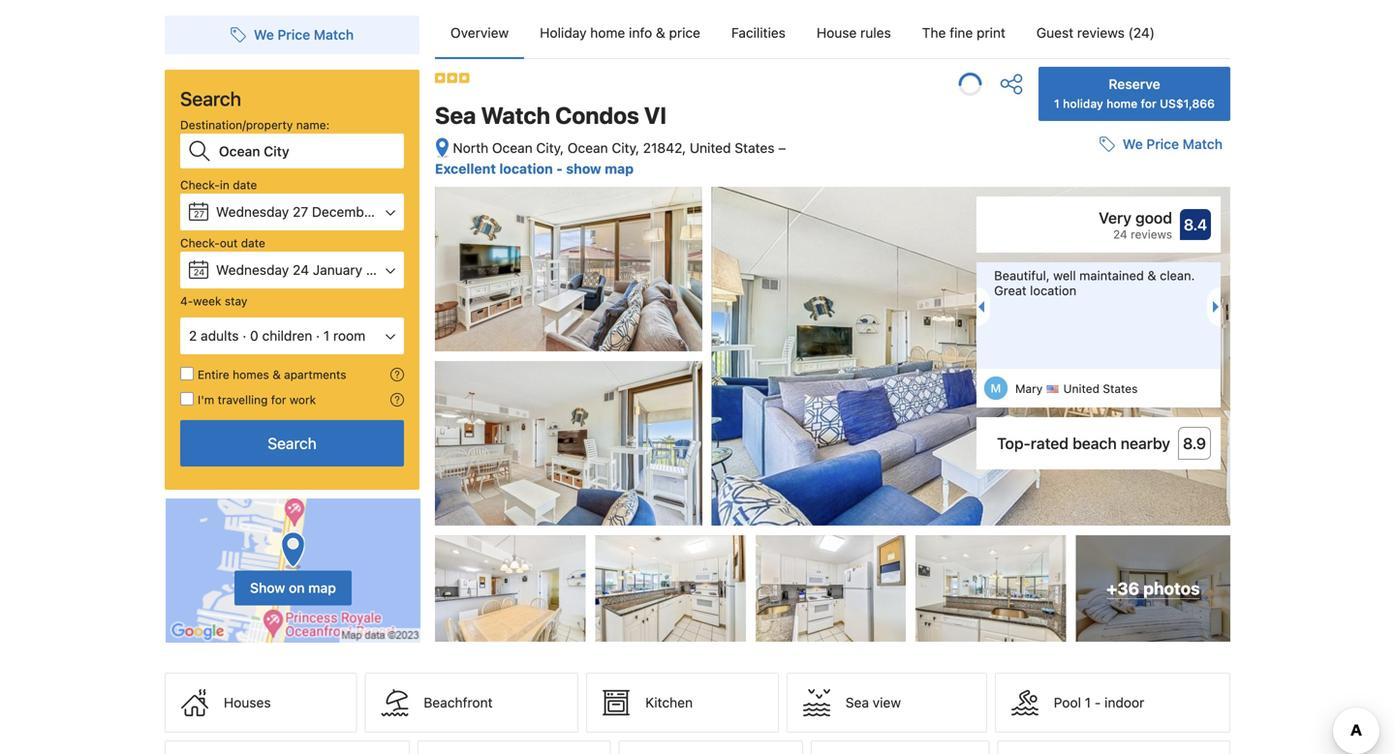 Task type: describe. For each thing, give the bounding box(es) containing it.
the fine print
[[922, 25, 1006, 41]]

info
[[629, 25, 652, 41]]

states inside north ocean city, ocean city, 21842, united states – excellent location - show map
[[735, 140, 775, 156]]

clean.
[[1160, 269, 1195, 283]]

indoor
[[1105, 695, 1145, 711]]

united inside north ocean city, ocean city, 21842, united states – excellent location - show map
[[690, 140, 731, 156]]

room
[[333, 328, 366, 344]]

0 horizontal spatial 27
[[194, 209, 204, 219]]

map inside north ocean city, ocean city, 21842, united states – excellent location - show map
[[605, 161, 634, 177]]

holiday home info & price link
[[524, 8, 716, 58]]

on
[[289, 581, 305, 597]]

rated
[[1031, 435, 1069, 453]]

overview
[[451, 25, 509, 41]]

location inside beautiful, well maintained & clean. great location
[[1030, 284, 1077, 298]]

price for the bottom the 'we price match' dropdown button
[[1147, 136, 1179, 152]]

match for the bottom the 'we price match' dropdown button
[[1183, 136, 1223, 152]]

excellent location - show map button
[[435, 161, 634, 177]]

house rules
[[817, 25, 891, 41]]

very
[[1099, 209, 1132, 227]]

4-
[[180, 295, 193, 308]]

january
[[313, 262, 362, 278]]

adults
[[201, 328, 239, 344]]

kitchen
[[646, 695, 693, 711]]

1 horizontal spatial united
[[1064, 382, 1100, 396]]

guest
[[1037, 25, 1074, 41]]

price for the 'we price match' dropdown button within the the search 'section'
[[278, 27, 310, 43]]

0 horizontal spatial home
[[590, 25, 625, 41]]

2 adults · 0 children · 1 room button
[[180, 318, 404, 355]]

children
[[262, 328, 312, 344]]

holiday home info & price
[[540, 25, 701, 41]]

mary
[[1016, 382, 1043, 396]]

0
[[250, 328, 258, 344]]

2 city, from the left
[[612, 140, 640, 156]]

north
[[453, 140, 489, 156]]

house rules link
[[801, 8, 907, 58]]

facilities link
[[716, 8, 801, 58]]

show
[[250, 581, 285, 597]]

sea watch condos vi
[[435, 102, 667, 129]]

top-rated beach nearby element
[[986, 432, 1171, 456]]

destination/property
[[180, 118, 293, 132]]

2 adults · 0 children · 1 room
[[189, 328, 366, 344]]

house
[[817, 25, 857, 41]]

price
[[669, 25, 701, 41]]

beachfront button
[[365, 674, 579, 734]]

sea view
[[846, 695, 901, 711]]

pool
[[1054, 695, 1081, 711]]

click to open map view image
[[435, 137, 450, 160]]

- inside north ocean city, ocean city, 21842, united states – excellent location - show map
[[556, 161, 563, 177]]

north ocean city, ocean city, 21842, united states – excellent location - show map
[[435, 140, 786, 177]]

search inside search button
[[268, 435, 317, 453]]

beautiful, well maintained & clean. great location
[[994, 269, 1195, 298]]

search section
[[157, 0, 427, 645]]

view
[[873, 695, 901, 711]]

rated very good element
[[986, 207, 1173, 230]]

show
[[566, 161, 601, 177]]

Where are you going? field
[[211, 134, 404, 169]]

the
[[922, 25, 946, 41]]

(24)
[[1129, 25, 1155, 41]]

reviews inside very good 24 reviews
[[1131, 228, 1173, 241]]

name:
[[296, 118, 330, 132]]

well
[[1053, 269, 1076, 283]]

week
[[193, 295, 221, 308]]

condos
[[555, 102, 639, 129]]

we price match for the 'we price match' dropdown button within the the search 'section'
[[254, 27, 354, 43]]

top-
[[997, 435, 1031, 453]]

photos
[[1144, 579, 1200, 599]]

overview link
[[435, 8, 524, 58]]

rules
[[861, 25, 891, 41]]

21842,
[[643, 140, 686, 156]]

2024
[[366, 262, 399, 278]]

holiday
[[1063, 97, 1104, 110]]

pool 1 - indoor button
[[995, 674, 1231, 734]]

guest reviews (24) link
[[1021, 8, 1171, 58]]

map inside the search 'section'
[[308, 581, 336, 597]]

sea for sea watch condos vi
[[435, 102, 476, 129]]

+36 photos link
[[1076, 536, 1231, 643]]

homes
[[233, 368, 269, 382]]

kitchen button
[[586, 674, 779, 734]]

1 ocean from the left
[[492, 140, 533, 156]]

8.9
[[1183, 435, 1206, 453]]

check- for out
[[180, 236, 220, 250]]

1 horizontal spatial 24
[[293, 262, 309, 278]]

1 vertical spatial we price match button
[[1092, 127, 1231, 162]]

sea for sea view
[[846, 695, 869, 711]]

excellent
[[435, 161, 496, 177]]

apartments
[[284, 368, 346, 382]]

december
[[312, 204, 377, 220]]

beach
[[1073, 435, 1117, 453]]

0 vertical spatial reviews
[[1077, 25, 1125, 41]]



Task type: vqa. For each thing, say whether or not it's contained in the screenshot.
"northern ireland"
no



Task type: locate. For each thing, give the bounding box(es) containing it.
we
[[254, 27, 274, 43], [1123, 136, 1143, 152]]

ocean up excellent location - show map button
[[492, 140, 533, 156]]

& inside the search 'section'
[[272, 368, 281, 382]]

ocean up show
[[568, 140, 608, 156]]

0 horizontal spatial we price match button
[[223, 17, 362, 52]]

0 horizontal spatial sea
[[435, 102, 476, 129]]

1 horizontal spatial search
[[268, 435, 317, 453]]

in
[[220, 178, 229, 192]]

& for price
[[656, 25, 666, 41]]

we for the 'we price match' dropdown button within the the search 'section'
[[254, 27, 274, 43]]

1 for reserve 1 holiday home for us$1,866
[[1054, 97, 1060, 110]]

match for the 'we price match' dropdown button within the the search 'section'
[[314, 27, 354, 43]]

2 wednesday from the top
[[216, 262, 289, 278]]

2 check- from the top
[[180, 236, 220, 250]]

for down reserve
[[1141, 97, 1157, 110]]

1 horizontal spatial ·
[[316, 328, 320, 344]]

united right 21842,
[[690, 140, 731, 156]]

0 horizontal spatial reviews
[[1077, 25, 1125, 41]]

2 horizontal spatial &
[[1148, 269, 1157, 283]]

states
[[735, 140, 775, 156], [1103, 382, 1138, 396]]

map
[[605, 161, 634, 177], [308, 581, 336, 597]]

entire homes & apartments
[[198, 368, 346, 382]]

& right info
[[656, 25, 666, 41]]

+36
[[1107, 579, 1140, 599]]

1 horizontal spatial states
[[1103, 382, 1138, 396]]

1 vertical spatial check-
[[180, 236, 220, 250]]

1 · from the left
[[243, 328, 246, 344]]

& right "homes"
[[272, 368, 281, 382]]

8.9 element
[[1178, 427, 1211, 460]]

1 horizontal spatial match
[[1183, 136, 1223, 152]]

price inside the search 'section'
[[278, 27, 310, 43]]

vi
[[644, 102, 667, 129]]

check- up the week
[[180, 236, 220, 250]]

4-week stay
[[180, 295, 248, 308]]

0 vertical spatial search
[[180, 87, 241, 110]]

1 vertical spatial home
[[1107, 97, 1138, 110]]

match down us$1,866
[[1183, 136, 1223, 152]]

match up name: on the left top
[[314, 27, 354, 43]]

1 vertical spatial map
[[308, 581, 336, 597]]

1 vertical spatial united
[[1064, 382, 1100, 396]]

city, left 21842,
[[612, 140, 640, 156]]

we price match inside the search 'section'
[[254, 27, 354, 43]]

date right in
[[233, 178, 257, 192]]

home
[[590, 25, 625, 41], [1107, 97, 1138, 110]]

1 horizontal spatial home
[[1107, 97, 1138, 110]]

wednesday 27 december 2023
[[216, 204, 413, 220]]

check-out date
[[180, 236, 265, 250]]

1 wednesday from the top
[[216, 204, 289, 220]]

date for check-in date
[[233, 178, 257, 192]]

1 left the room on the top
[[324, 328, 330, 344]]

1 vertical spatial for
[[271, 393, 286, 407]]

we'll show you stays where you can have the entire place to yourself image
[[391, 368, 404, 382], [391, 368, 404, 382]]

1 vertical spatial 1
[[324, 328, 330, 344]]

sea inside button
[[846, 695, 869, 711]]

beachfront
[[424, 695, 493, 711]]

ocean
[[492, 140, 533, 156], [568, 140, 608, 156]]

scored 8.4 element
[[1180, 209, 1211, 240]]

1 vertical spatial we
[[1123, 136, 1143, 152]]

1 horizontal spatial ocean
[[568, 140, 608, 156]]

1 horizontal spatial -
[[1095, 695, 1101, 711]]

–
[[778, 140, 786, 156]]

city, up excellent location - show map button
[[536, 140, 564, 156]]

check- up 'check-out date'
[[180, 178, 220, 192]]

houses button
[[165, 674, 357, 734]]

print
[[977, 25, 1006, 41]]

0 vertical spatial states
[[735, 140, 775, 156]]

8.4
[[1184, 216, 1208, 234]]

1 city, from the left
[[536, 140, 564, 156]]

0 horizontal spatial &
[[272, 368, 281, 382]]

0 vertical spatial match
[[314, 27, 354, 43]]

fine
[[950, 25, 973, 41]]

if you select this option, we'll show you popular business travel features like breakfast, wifi and free parking. image
[[391, 393, 404, 407]]

2 ocean from the left
[[568, 140, 608, 156]]

0 horizontal spatial -
[[556, 161, 563, 177]]

0 horizontal spatial we price match
[[254, 27, 354, 43]]

home down reserve
[[1107, 97, 1138, 110]]

1 vertical spatial location
[[1030, 284, 1077, 298]]

0 horizontal spatial ocean
[[492, 140, 533, 156]]

check-in date
[[180, 178, 257, 192]]

1 vertical spatial match
[[1183, 136, 1223, 152]]

- left indoor
[[1095, 695, 1101, 711]]

2 horizontal spatial 1
[[1085, 695, 1091, 711]]

we price match for the bottom the 'we price match' dropdown button
[[1123, 136, 1223, 152]]

1 horizontal spatial we price match
[[1123, 136, 1223, 152]]

1 vertical spatial date
[[241, 236, 265, 250]]

1 vertical spatial search
[[268, 435, 317, 453]]

show on map
[[250, 581, 336, 597]]

1 inside dropdown button
[[324, 328, 330, 344]]

1 horizontal spatial sea
[[846, 695, 869, 711]]

we price match button
[[223, 17, 362, 52], [1092, 127, 1231, 162]]

pool 1 - indoor
[[1054, 695, 1145, 711]]

- left show
[[556, 161, 563, 177]]

& left 'clean.'
[[1148, 269, 1157, 283]]

2023
[[380, 204, 413, 220]]

+36 photos
[[1107, 579, 1200, 599]]

1
[[1054, 97, 1060, 110], [324, 328, 330, 344], [1085, 695, 1091, 711]]

0 horizontal spatial city,
[[536, 140, 564, 156]]

0 horizontal spatial for
[[271, 393, 286, 407]]

home inside "reserve 1 holiday home for us$1,866"
[[1107, 97, 1138, 110]]

1 inside "reserve 1 holiday home for us$1,866"
[[1054, 97, 1060, 110]]

date for check-out date
[[241, 236, 265, 250]]

0 vertical spatial date
[[233, 178, 257, 192]]

0 vertical spatial wednesday
[[216, 204, 289, 220]]

2 · from the left
[[316, 328, 320, 344]]

we down "reserve 1 holiday home for us$1,866"
[[1123, 136, 1143, 152]]

date right out
[[241, 236, 265, 250]]

& for clean.
[[1148, 269, 1157, 283]]

1 horizontal spatial we
[[1123, 136, 1143, 152]]

map right show
[[605, 161, 634, 177]]

1 vertical spatial we price match
[[1123, 136, 1223, 152]]

1 vertical spatial wednesday
[[216, 262, 289, 278]]

we price match button up name: on the left top
[[223, 17, 362, 52]]

reviews down good at the right top of page
[[1131, 228, 1173, 241]]

houses
[[224, 695, 271, 711]]

we for the bottom the 'we price match' dropdown button
[[1123, 136, 1143, 152]]

united states
[[1064, 382, 1138, 396]]

1 horizontal spatial we price match button
[[1092, 127, 1231, 162]]

travelling
[[218, 393, 268, 407]]

0 vertical spatial location
[[499, 161, 553, 177]]

27 left december
[[293, 204, 308, 220]]

0 horizontal spatial we
[[254, 27, 274, 43]]

wednesday up stay
[[216, 262, 289, 278]]

·
[[243, 328, 246, 344], [316, 328, 320, 344]]

1 horizontal spatial city,
[[612, 140, 640, 156]]

stay
[[225, 295, 248, 308]]

0 vertical spatial 1
[[1054, 97, 1060, 110]]

we inside the search 'section'
[[254, 27, 274, 43]]

states up nearby
[[1103, 382, 1138, 396]]

& inside beautiful, well maintained & clean. great location
[[1148, 269, 1157, 283]]

next image
[[1213, 301, 1225, 313]]

for inside "reserve 1 holiday home for us$1,866"
[[1141, 97, 1157, 110]]

27
[[293, 204, 308, 220], [194, 209, 204, 219]]

2 horizontal spatial 24
[[1113, 228, 1128, 241]]

0 horizontal spatial 1
[[324, 328, 330, 344]]

0 vertical spatial &
[[656, 25, 666, 41]]

24 inside very good 24 reviews
[[1113, 228, 1128, 241]]

24
[[1113, 228, 1128, 241], [293, 262, 309, 278], [194, 267, 205, 278]]

for inside the search 'section'
[[271, 393, 286, 407]]

2 vertical spatial 1
[[1085, 695, 1091, 711]]

24 down very
[[1113, 228, 1128, 241]]

states left –
[[735, 140, 775, 156]]

reserve 1 holiday home for us$1,866
[[1054, 76, 1215, 110]]

0 horizontal spatial price
[[278, 27, 310, 43]]

1 vertical spatial price
[[1147, 136, 1179, 152]]

1 right pool
[[1085, 695, 1091, 711]]

1 horizontal spatial map
[[605, 161, 634, 177]]

0 horizontal spatial ·
[[243, 328, 246, 344]]

0 horizontal spatial 24
[[194, 267, 205, 278]]

sea up click to open map view image
[[435, 102, 476, 129]]

0 horizontal spatial match
[[314, 27, 354, 43]]

· left 0
[[243, 328, 246, 344]]

0 vertical spatial we price match button
[[223, 17, 362, 52]]

home left info
[[590, 25, 625, 41]]

27 down "check-in date"
[[194, 209, 204, 219]]

2 vertical spatial &
[[272, 368, 281, 382]]

guest reviews (24)
[[1037, 25, 1155, 41]]

wednesday for wednesday 27 december 2023
[[216, 204, 289, 220]]

search button
[[180, 421, 404, 467]]

i'm
[[198, 393, 214, 407]]

0 vertical spatial for
[[1141, 97, 1157, 110]]

price down us$1,866
[[1147, 136, 1179, 152]]

search down work
[[268, 435, 317, 453]]

entire
[[198, 368, 229, 382]]

0 vertical spatial we
[[254, 27, 274, 43]]

top-rated beach nearby
[[997, 435, 1171, 453]]

out
[[220, 236, 238, 250]]

reviews left (24)
[[1077, 25, 1125, 41]]

we price match button inside the search 'section'
[[223, 17, 362, 52]]

wednesday for wednesday 24 january 2024
[[216, 262, 289, 278]]

1 horizontal spatial &
[[656, 25, 666, 41]]

match inside the search 'section'
[[314, 27, 354, 43]]

great
[[994, 284, 1027, 298]]

1 vertical spatial -
[[1095, 695, 1101, 711]]

0 vertical spatial -
[[556, 161, 563, 177]]

1 horizontal spatial reviews
[[1131, 228, 1173, 241]]

1 horizontal spatial 27
[[293, 204, 308, 220]]

price up name: on the left top
[[278, 27, 310, 43]]

1 left 'holiday'
[[1054, 97, 1060, 110]]

nearby
[[1121, 435, 1171, 453]]

location
[[499, 161, 553, 177], [1030, 284, 1077, 298]]

beautiful,
[[994, 269, 1050, 283]]

good
[[1136, 209, 1173, 227]]

map right 'on'
[[308, 581, 336, 597]]

wednesday down in
[[216, 204, 289, 220]]

· right children
[[316, 328, 320, 344]]

0 vertical spatial sea
[[435, 102, 476, 129]]

0 vertical spatial check-
[[180, 178, 220, 192]]

24 up the week
[[194, 267, 205, 278]]

1 vertical spatial reviews
[[1131, 228, 1173, 241]]

match
[[314, 27, 354, 43], [1183, 136, 1223, 152]]

search
[[180, 87, 241, 110], [268, 435, 317, 453]]

2
[[189, 328, 197, 344]]

1 horizontal spatial location
[[1030, 284, 1077, 298]]

facilities
[[732, 25, 786, 41]]

0 vertical spatial home
[[590, 25, 625, 41]]

location down watch
[[499, 161, 553, 177]]

we price match down us$1,866
[[1123, 136, 1223, 152]]

24 left january
[[293, 262, 309, 278]]

1 horizontal spatial for
[[1141, 97, 1157, 110]]

0 horizontal spatial united
[[690, 140, 731, 156]]

for
[[1141, 97, 1157, 110], [271, 393, 286, 407]]

destination/property name:
[[180, 118, 330, 132]]

sea left view
[[846, 695, 869, 711]]

search up destination/property
[[180, 87, 241, 110]]

location down well
[[1030, 284, 1077, 298]]

watch
[[481, 102, 550, 129]]

1 check- from the top
[[180, 178, 220, 192]]

maintained
[[1080, 269, 1144, 283]]

the fine print link
[[907, 8, 1021, 58]]

show on map button
[[165, 498, 422, 645], [235, 571, 352, 606]]

work
[[290, 393, 316, 407]]

1 horizontal spatial 1
[[1054, 97, 1060, 110]]

0 horizontal spatial states
[[735, 140, 775, 156]]

0 vertical spatial we price match
[[254, 27, 354, 43]]

&
[[656, 25, 666, 41], [1148, 269, 1157, 283], [272, 368, 281, 382]]

date
[[233, 178, 257, 192], [241, 236, 265, 250]]

0 vertical spatial map
[[605, 161, 634, 177]]

0 vertical spatial united
[[690, 140, 731, 156]]

we price match up name: on the left top
[[254, 27, 354, 43]]

previous image
[[973, 301, 985, 313]]

1 vertical spatial sea
[[846, 695, 869, 711]]

1 inside button
[[1085, 695, 1091, 711]]

- inside button
[[1095, 695, 1101, 711]]

0 vertical spatial price
[[278, 27, 310, 43]]

1 vertical spatial &
[[1148, 269, 1157, 283]]

1 vertical spatial states
[[1103, 382, 1138, 396]]

0 horizontal spatial location
[[499, 161, 553, 177]]

we price match button down us$1,866
[[1092, 127, 1231, 162]]

location inside north ocean city, ocean city, 21842, united states – excellent location - show map
[[499, 161, 553, 177]]

0 horizontal spatial search
[[180, 87, 241, 110]]

0 horizontal spatial map
[[308, 581, 336, 597]]

sea
[[435, 102, 476, 129], [846, 695, 869, 711]]

wednesday
[[216, 204, 289, 220], [216, 262, 289, 278]]

check-
[[180, 178, 220, 192], [180, 236, 220, 250]]

1 for pool 1 - indoor
[[1085, 695, 1091, 711]]

1 horizontal spatial price
[[1147, 136, 1179, 152]]

if you select this option, we'll show you popular business travel features like breakfast, wifi and free parking. image
[[391, 393, 404, 407]]

we up destination/property name:
[[254, 27, 274, 43]]

united right mary
[[1064, 382, 1100, 396]]

check- for in
[[180, 178, 220, 192]]

for left work
[[271, 393, 286, 407]]

us$1,866
[[1160, 97, 1215, 110]]

very good 24 reviews
[[1099, 209, 1173, 241]]

i'm travelling for work
[[198, 393, 316, 407]]



